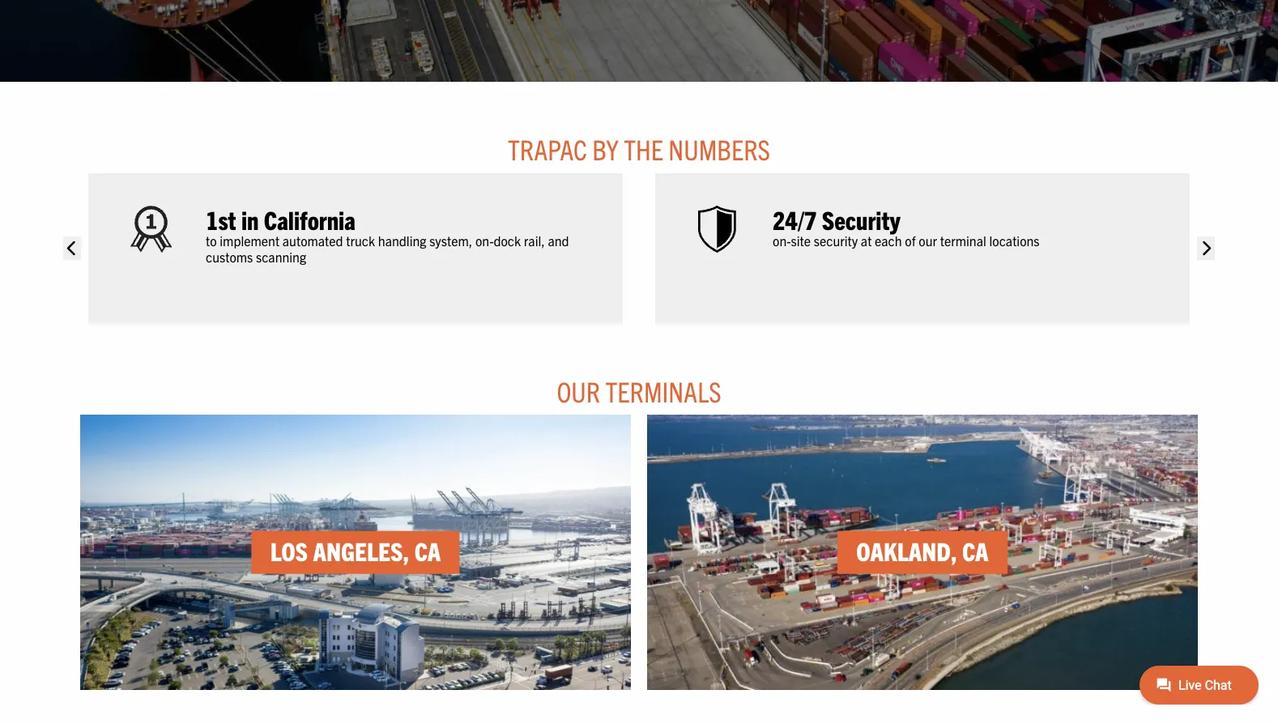 Task type: vqa. For each thing, say whether or not it's contained in the screenshot.
Customs
yes



Task type: locate. For each thing, give the bounding box(es) containing it.
california
[[264, 203, 355, 235]]

dock
[[494, 232, 521, 249]]

1 horizontal spatial on-
[[773, 232, 791, 249]]

0 horizontal spatial on-
[[475, 232, 494, 249]]

terminals
[[605, 373, 721, 408]]

rail,
[[524, 232, 545, 249]]

on-
[[475, 232, 494, 249], [773, 232, 791, 249]]

on- inside 1st in california to implement automated truck handling system, on-dock rail, and customs scanning
[[475, 232, 494, 249]]

on- left security
[[773, 232, 791, 249]]

and
[[548, 232, 569, 249]]

the
[[624, 131, 663, 166]]

each
[[875, 232, 902, 249]]

truck
[[346, 232, 375, 249]]

2 on- from the left
[[773, 232, 791, 249]]

solid image
[[63, 236, 81, 261], [1197, 236, 1215, 261]]

1st
[[206, 203, 236, 235]]

of
[[905, 232, 916, 249]]

1 horizontal spatial solid image
[[1197, 236, 1215, 261]]

on- right system,
[[475, 232, 494, 249]]

automated
[[283, 232, 343, 249]]

our terminals
[[557, 373, 721, 408]]

by
[[592, 131, 619, 166]]

main content
[[56, 131, 1222, 724]]

security
[[822, 203, 900, 235]]

0 horizontal spatial solid image
[[63, 236, 81, 261]]

scanning
[[256, 248, 306, 264]]

trapac by the numbers
[[508, 131, 770, 166]]

site
[[791, 232, 811, 249]]

handling
[[378, 232, 426, 249]]

our
[[919, 232, 937, 249]]

1 on- from the left
[[475, 232, 494, 249]]

in
[[241, 203, 259, 235]]

customs
[[206, 248, 253, 264]]

1st in california to implement automated truck handling system, on-dock rail, and customs scanning
[[206, 203, 569, 264]]



Task type: describe. For each thing, give the bounding box(es) containing it.
implement
[[220, 232, 280, 249]]

terminal
[[940, 232, 986, 249]]

our
[[557, 373, 600, 408]]

at
[[861, 232, 872, 249]]

24/7
[[773, 203, 817, 235]]

locations
[[989, 232, 1040, 249]]

numbers
[[668, 131, 770, 166]]

2 solid image from the left
[[1197, 236, 1215, 261]]

system,
[[429, 232, 472, 249]]

24/7 security on-site security at each of our terminal locations
[[773, 203, 1040, 249]]

1 solid image from the left
[[63, 236, 81, 261]]

main content containing trapac by the numbers
[[56, 131, 1222, 724]]

on- inside 24/7 security on-site security at each of our terminal locations
[[773, 232, 791, 249]]

to
[[206, 232, 217, 249]]

security
[[814, 232, 858, 249]]

trapac
[[508, 131, 587, 166]]



